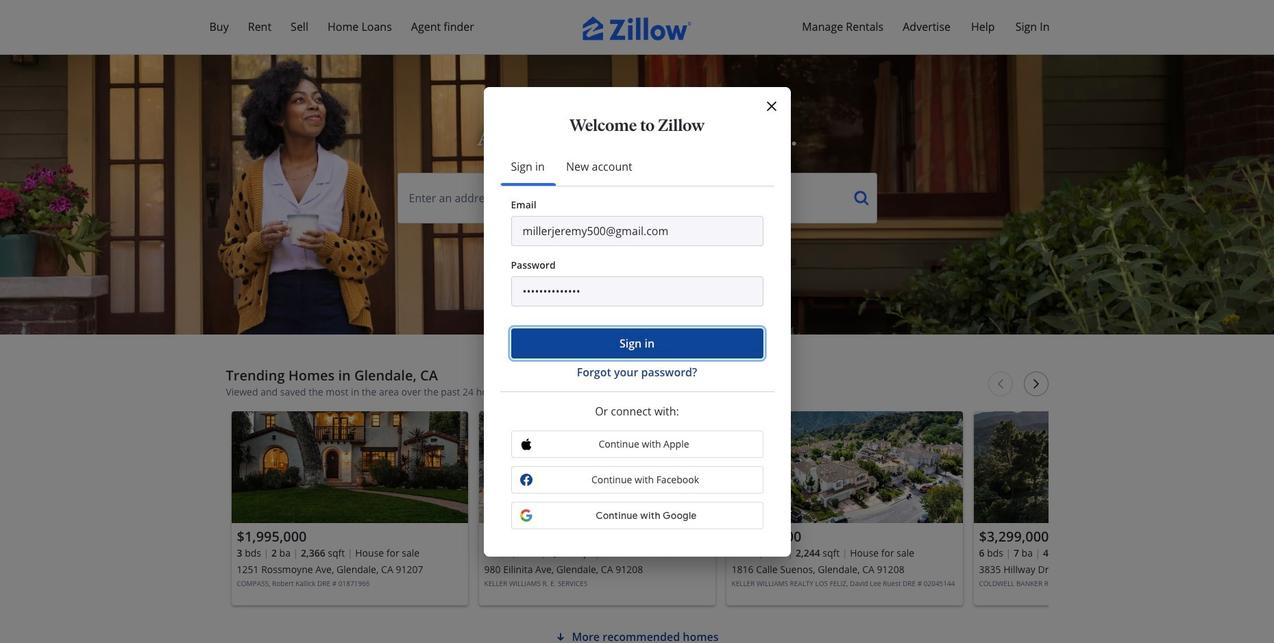 Task type: vqa. For each thing, say whether or not it's contained in the screenshot.
Enter password password field
yes



Task type: locate. For each thing, give the bounding box(es) containing it.
zillow logo image
[[582, 16, 692, 40]]

1816 calle suenos, glendale, ca 91208 element
[[726, 411, 963, 605]]

1251 rossmoyne ave, glendale, ca 91207 image
[[231, 411, 468, 523]]

group
[[231, 411, 468, 605], [479, 411, 715, 605], [726, 411, 963, 605], [974, 411, 1210, 605]]

list
[[226, 406, 1210, 618]]

1251 rossmoyne ave, glendale, ca 91207 element
[[231, 411, 468, 605]]

1 group from the left
[[231, 411, 468, 605]]

sign in actions group
[[511, 328, 763, 380]]

main navigation
[[0, 0, 1274, 55]]

Enter email email field
[[511, 216, 763, 246]]

dialog
[[484, 87, 791, 556]]

980 eilinita ave, glendale, ca 91208 element
[[479, 411, 715, 605]]

980 eilinita ave, glendale, ca 91208 image
[[479, 411, 715, 523]]

None submit
[[511, 328, 763, 358]]



Task type: describe. For each thing, give the bounding box(es) containing it.
home recommendations carousel element
[[226, 367, 1210, 618]]

1816 calle suenos, glendale, ca 91208 image
[[726, 411, 963, 523]]

2 group from the left
[[479, 411, 715, 605]]

more recommended homes image
[[556, 631, 567, 642]]

Enter password password field
[[511, 276, 763, 306]]

3835 hillway dr, glendale, ca 91208 image
[[974, 411, 1210, 523]]

3835 hillway dr, glendale, ca 91208 element
[[974, 411, 1210, 605]]

authentication tabs tab list
[[500, 147, 774, 186]]

4 group from the left
[[974, 411, 1210, 605]]

3 group from the left
[[726, 411, 963, 605]]



